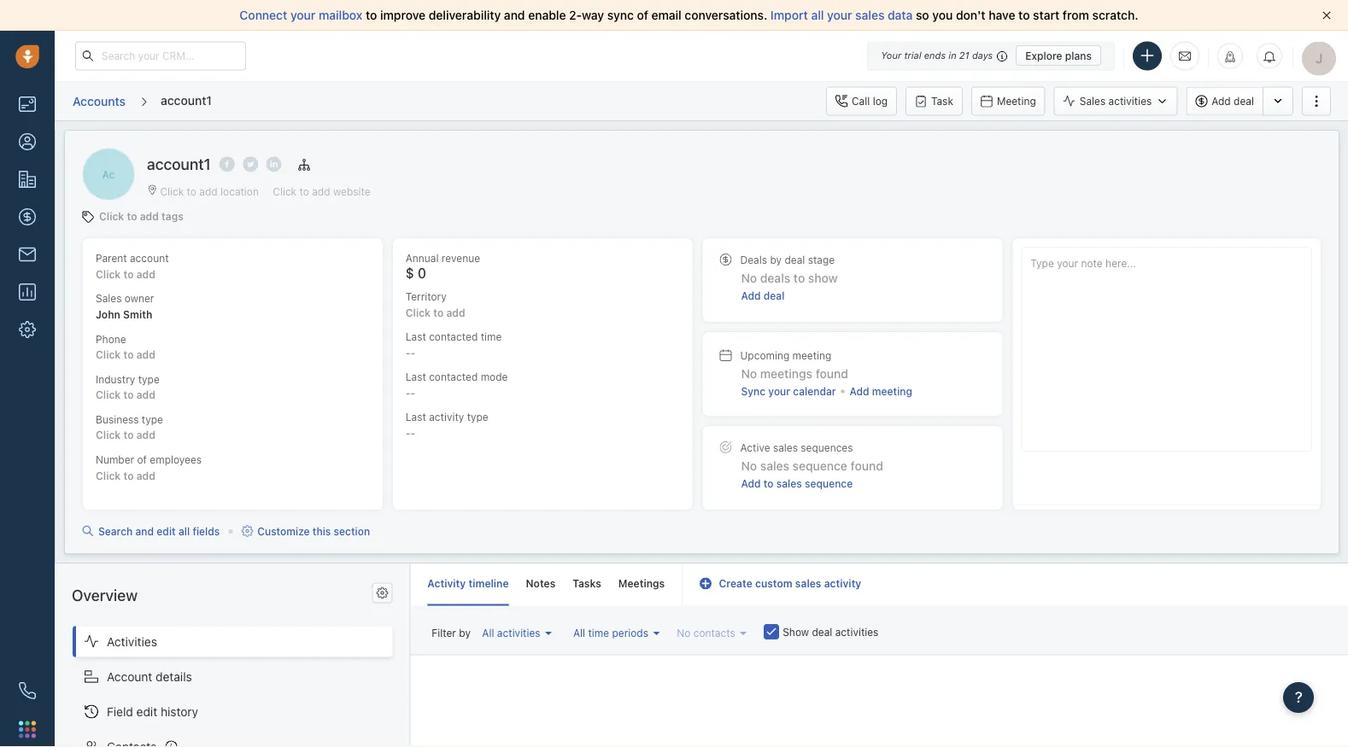 Task type: locate. For each thing, give the bounding box(es) containing it.
add up business type click to add
[[136, 389, 155, 401]]

no down 'active'
[[741, 459, 757, 473]]

accounts link
[[72, 88, 127, 115]]

deal down what's new icon
[[1234, 95, 1254, 107]]

of inside "number of employees click to add"
[[137, 454, 147, 466]]

click up tags
[[160, 185, 184, 197]]

0 horizontal spatial meeting
[[793, 349, 832, 361]]

0 vertical spatial and
[[504, 8, 525, 22]]

field edit history
[[107, 705, 198, 719]]

contacted for time
[[429, 331, 478, 343]]

ends
[[924, 50, 946, 61]]

sales right custom
[[795, 578, 822, 590]]

to down industry
[[123, 389, 134, 401]]

click down business
[[96, 430, 121, 442]]

0 vertical spatial by
[[770, 254, 782, 266]]

sales
[[1080, 95, 1106, 107], [96, 293, 122, 305]]

no
[[741, 271, 757, 285], [741, 366, 757, 380], [741, 459, 757, 473], [677, 627, 691, 639]]

to down parent
[[123, 268, 134, 280]]

2 vertical spatial last
[[406, 412, 426, 424]]

1 horizontal spatial sales
[[1080, 95, 1106, 107]]

all right import
[[811, 8, 824, 22]]

1 all from the left
[[482, 627, 494, 639]]

0 horizontal spatial and
[[136, 525, 154, 537]]

your down meetings
[[768, 386, 790, 398]]

click down linkedin circled image
[[273, 185, 297, 197]]

no deals to show add deal
[[741, 271, 838, 302]]

of right sync
[[637, 8, 648, 22]]

activity inside last activity type --
[[429, 412, 464, 424]]

territory
[[406, 291, 447, 303]]

0 horizontal spatial your
[[291, 8, 316, 22]]

sales up john
[[96, 293, 122, 305]]

show
[[783, 626, 809, 638]]

custom
[[755, 578, 793, 590]]

1 horizontal spatial your
[[768, 386, 790, 398]]

sales right 'active'
[[773, 442, 798, 454]]

last inside last contacted time --
[[406, 331, 426, 343]]

deliverability
[[429, 8, 501, 22]]

1 horizontal spatial all
[[811, 8, 824, 22]]

2 last from the top
[[406, 371, 426, 383]]

time inside last contacted time --
[[481, 331, 502, 343]]

no inside no deals to show add deal
[[741, 271, 757, 285]]

click down parent
[[96, 268, 121, 280]]

close image
[[1323, 11, 1331, 20]]

contacted down last contacted time --
[[429, 371, 478, 383]]

add up last contacted time --
[[446, 307, 465, 319]]

type inside business type click to add
[[142, 414, 163, 426]]

click down ac button
[[99, 210, 124, 222]]

days
[[972, 50, 993, 61]]

0 horizontal spatial activity
[[429, 412, 464, 424]]

-
[[406, 347, 411, 359], [411, 347, 415, 359], [406, 387, 411, 399], [411, 387, 415, 399], [406, 427, 411, 439], [411, 427, 415, 439]]

no down deals
[[741, 271, 757, 285]]

you
[[933, 8, 953, 22]]

all
[[482, 627, 494, 639], [573, 627, 585, 639]]

by right filter
[[459, 627, 471, 639]]

click down territory
[[406, 307, 431, 319]]

location
[[220, 185, 259, 197]]

your for calendar
[[768, 386, 790, 398]]

found down sequences
[[851, 459, 883, 473]]

1 horizontal spatial found
[[851, 459, 883, 473]]

all inside all activities 'link'
[[482, 627, 494, 639]]

2 contacted from the top
[[429, 371, 478, 383]]

account1 up click to add location
[[147, 155, 211, 173]]

0 vertical spatial all
[[811, 8, 824, 22]]

sales inside sales owner john smith
[[96, 293, 122, 305]]

all down tasks
[[573, 627, 585, 639]]

no for no sales sequence found add to sales sequence
[[741, 459, 757, 473]]

to down 'active'
[[764, 478, 774, 490]]

search
[[98, 525, 133, 537]]

plans
[[1065, 50, 1092, 62]]

1 vertical spatial last
[[406, 371, 426, 383]]

to left website
[[299, 185, 309, 197]]

all inside all time periods button
[[573, 627, 585, 639]]

deals
[[740, 254, 767, 266]]

to inside phone click to add
[[123, 349, 134, 361]]

no sales sequence found add to sales sequence
[[741, 459, 883, 490]]

of right number
[[137, 454, 147, 466]]

1 horizontal spatial activity
[[824, 578, 862, 590]]

add inside territory click to add
[[446, 307, 465, 319]]

add down account
[[136, 268, 155, 280]]

last
[[406, 331, 426, 343], [406, 371, 426, 383], [406, 412, 426, 424]]

type right industry
[[138, 373, 160, 385]]

no left contacts
[[677, 627, 691, 639]]

upcoming meeting
[[740, 349, 832, 361]]

last for last activity type
[[406, 412, 426, 424]]

type for industry type click to add
[[138, 373, 160, 385]]

1 vertical spatial found
[[851, 459, 883, 473]]

notes
[[526, 578, 556, 590]]

tags
[[162, 210, 184, 222]]

click down industry
[[96, 389, 121, 401]]

contacted down territory click to add
[[429, 331, 478, 343]]

contacted inside last contacted time --
[[429, 331, 478, 343]]

account
[[107, 670, 152, 684]]

time left periods
[[588, 627, 609, 639]]

add left website
[[312, 185, 330, 197]]

0 vertical spatial of
[[637, 8, 648, 22]]

add inside business type click to add
[[136, 430, 155, 442]]

add up industry type click to add
[[136, 349, 155, 361]]

type inside industry type click to add
[[138, 373, 160, 385]]

email
[[652, 8, 682, 22]]

0 vertical spatial last
[[406, 331, 426, 343]]

add
[[199, 185, 218, 197], [312, 185, 330, 197], [140, 210, 159, 222], [136, 268, 155, 280], [446, 307, 465, 319], [136, 349, 155, 361], [136, 389, 155, 401], [136, 430, 155, 442], [136, 470, 155, 482]]

0 horizontal spatial sales
[[96, 293, 122, 305]]

2 horizontal spatial activities
[[1109, 95, 1152, 107]]

by up deals
[[770, 254, 782, 266]]

activities for all activities
[[497, 627, 540, 639]]

last down last contacted time --
[[406, 371, 426, 383]]

account1
[[161, 93, 212, 107], [147, 155, 211, 173]]

to down territory
[[433, 307, 444, 319]]

1 horizontal spatial time
[[588, 627, 609, 639]]

add inside phone click to add
[[136, 349, 155, 361]]

meeting for add meeting
[[872, 386, 913, 398]]

last down territory click to add
[[406, 331, 426, 343]]

0 horizontal spatial all
[[482, 627, 494, 639]]

data
[[888, 8, 913, 22]]

1 vertical spatial meeting
[[872, 386, 913, 398]]

last activity type --
[[406, 412, 488, 439]]

0 horizontal spatial time
[[481, 331, 502, 343]]

1 horizontal spatial by
[[770, 254, 782, 266]]

business
[[96, 414, 139, 426]]

to left location
[[187, 185, 196, 197]]

0 vertical spatial meeting
[[793, 349, 832, 361]]

1 horizontal spatial activities
[[835, 626, 879, 638]]

1 horizontal spatial all
[[573, 627, 585, 639]]

add inside no sales sequence found add to sales sequence
[[741, 478, 761, 490]]

account1 down "search your crm..." text box
[[161, 93, 212, 107]]

click inside territory click to add
[[406, 307, 431, 319]]

meeting up the no meetings found
[[793, 349, 832, 361]]

task button
[[906, 87, 963, 116]]

your left mailbox
[[291, 8, 316, 22]]

meeting right the calendar
[[872, 386, 913, 398]]

click down number
[[96, 470, 121, 482]]

0 horizontal spatial activities
[[497, 627, 540, 639]]

0 vertical spatial contacted
[[429, 331, 478, 343]]

add inside industry type click to add
[[136, 389, 155, 401]]

customize this section link
[[241, 524, 370, 539]]

mailbox
[[319, 8, 363, 22]]

add left tags
[[140, 210, 159, 222]]

to down number
[[123, 470, 134, 482]]

last inside last activity type --
[[406, 412, 426, 424]]

click inside "number of employees click to add"
[[96, 470, 121, 482]]

last for last contacted time
[[406, 331, 426, 343]]

john
[[96, 309, 120, 321]]

1 vertical spatial account1
[[147, 155, 211, 173]]

no contacts button
[[673, 622, 751, 644]]

activity up show deal activities
[[824, 578, 862, 590]]

no inside "button"
[[677, 627, 691, 639]]

deal down deals
[[764, 290, 785, 302]]

edit right field
[[136, 705, 157, 719]]

all time periods button
[[569, 622, 664, 644]]

add down what's new icon
[[1212, 95, 1231, 107]]

timeline
[[469, 578, 509, 590]]

0 vertical spatial time
[[481, 331, 502, 343]]

last inside the last contacted mode --
[[406, 371, 426, 383]]

to down business
[[123, 430, 134, 442]]

deals
[[760, 271, 791, 285]]

1 vertical spatial of
[[137, 454, 147, 466]]

no up sync
[[741, 366, 757, 380]]

smith
[[123, 309, 152, 321]]

add inside no deals to show add deal
[[741, 290, 761, 302]]

0 vertical spatial activity
[[429, 412, 464, 424]]

click down phone
[[96, 349, 121, 361]]

sequence
[[793, 459, 848, 473], [805, 478, 853, 490]]

all right the filter by
[[482, 627, 494, 639]]

activities
[[107, 635, 157, 649]]

to down phone
[[123, 349, 134, 361]]

1 horizontal spatial meeting
[[872, 386, 913, 398]]

click
[[160, 185, 184, 197], [273, 185, 297, 197], [99, 210, 124, 222], [96, 268, 121, 280], [406, 307, 431, 319], [96, 349, 121, 361], [96, 389, 121, 401], [96, 430, 121, 442], [96, 470, 121, 482]]

1 vertical spatial by
[[459, 627, 471, 639]]

activities inside 'link'
[[497, 627, 540, 639]]

add up "number of employees click to add"
[[136, 430, 155, 442]]

import
[[771, 8, 808, 22]]

to inside territory click to add
[[433, 307, 444, 319]]

1 vertical spatial all
[[178, 525, 190, 537]]

0 horizontal spatial by
[[459, 627, 471, 639]]

to inside "number of employees click to add"
[[123, 470, 134, 482]]

create
[[719, 578, 753, 590]]

last down the last contacted mode --
[[406, 412, 426, 424]]

of
[[637, 8, 648, 22], [137, 454, 147, 466]]

show deal activities
[[783, 626, 879, 638]]

sales
[[855, 8, 885, 22], [773, 442, 798, 454], [760, 459, 790, 473], [777, 478, 802, 490], [795, 578, 822, 590]]

history
[[161, 705, 198, 719]]

0 vertical spatial edit
[[157, 525, 176, 537]]

all time periods
[[573, 627, 648, 639]]

in
[[949, 50, 957, 61]]

activities
[[1109, 95, 1152, 107], [835, 626, 879, 638], [497, 627, 540, 639]]

deal
[[1234, 95, 1254, 107], [785, 254, 805, 266], [764, 290, 785, 302], [812, 626, 833, 638]]

mode
[[481, 371, 508, 383]]

type
[[138, 373, 160, 385], [467, 412, 488, 424], [142, 414, 163, 426]]

meetings
[[618, 578, 665, 590]]

active
[[740, 442, 770, 454]]

1 vertical spatial sales
[[96, 293, 122, 305]]

0 horizontal spatial of
[[137, 454, 147, 466]]

found up the calendar
[[816, 366, 848, 380]]

edit left fields
[[157, 525, 176, 537]]

to down deals by deal stage
[[794, 271, 805, 285]]

deal inside button
[[1234, 95, 1254, 107]]

and right search
[[136, 525, 154, 537]]

type right business
[[142, 414, 163, 426]]

add down 'active'
[[741, 478, 761, 490]]

1 last from the top
[[406, 331, 426, 343]]

0 vertical spatial found
[[816, 366, 848, 380]]

contacted inside the last contacted mode --
[[429, 371, 478, 383]]

type down the last contacted mode --
[[467, 412, 488, 424]]

add meeting
[[850, 386, 913, 398]]

no for no contacts
[[677, 627, 691, 639]]

customize this section
[[257, 525, 370, 537]]

activity down the last contacted mode --
[[429, 412, 464, 424]]

0 horizontal spatial all
[[178, 525, 190, 537]]

add deal
[[1212, 95, 1254, 107]]

to right mailbox
[[366, 8, 377, 22]]

territory click to add
[[406, 291, 465, 319]]

mng settings image
[[376, 587, 388, 599]]

all left fields
[[178, 525, 190, 537]]

0 vertical spatial sales
[[1080, 95, 1106, 107]]

0
[[418, 265, 426, 281]]

your right import
[[827, 8, 852, 22]]

0 horizontal spatial found
[[816, 366, 848, 380]]

click inside industry type click to add
[[96, 389, 121, 401]]

sales down active sales sequences
[[777, 478, 802, 490]]

0 vertical spatial account1
[[161, 93, 212, 107]]

and left "enable"
[[504, 8, 525, 22]]

1 horizontal spatial and
[[504, 8, 525, 22]]

1 horizontal spatial of
[[637, 8, 648, 22]]

add down deals
[[741, 290, 761, 302]]

1 vertical spatial time
[[588, 627, 609, 639]]

deal left stage
[[785, 254, 805, 266]]

3 last from the top
[[406, 412, 426, 424]]

connect
[[240, 8, 287, 22]]

add down employees on the left
[[136, 470, 155, 482]]

no inside no sales sequence found add to sales sequence
[[741, 459, 757, 473]]

2 all from the left
[[573, 627, 585, 639]]

sync
[[607, 8, 634, 22]]

time up mode
[[481, 331, 502, 343]]

1 vertical spatial contacted
[[429, 371, 478, 383]]

sales down plans
[[1080, 95, 1106, 107]]

to inside parent account click to add
[[123, 268, 134, 280]]

1 contacted from the top
[[429, 331, 478, 343]]



Task type: vqa. For each thing, say whether or not it's contained in the screenshot.
time
yes



Task type: describe. For each thing, give the bounding box(es) containing it.
edit inside search and edit all fields link
[[157, 525, 176, 537]]

fields
[[193, 525, 220, 537]]

your
[[881, 50, 902, 61]]

linkedin circled image
[[266, 155, 282, 174]]

send email image
[[1179, 49, 1191, 63]]

explore plans link
[[1016, 45, 1101, 66]]

upcoming
[[740, 349, 790, 361]]

1 vertical spatial sequence
[[805, 478, 853, 490]]

your for mailbox
[[291, 8, 316, 22]]

phone element
[[10, 674, 44, 708]]

found inside no sales sequence found add to sales sequence
[[851, 459, 883, 473]]

facebook circled image
[[219, 155, 235, 174]]

create custom sales activity
[[719, 578, 862, 590]]

last contacted mode --
[[406, 371, 508, 399]]

sync
[[741, 386, 766, 398]]

sales activities
[[1080, 95, 1152, 107]]

industry
[[96, 373, 135, 385]]

industry type click to add
[[96, 373, 160, 401]]

sequences
[[801, 442, 853, 454]]

annual revenue $ 0
[[406, 252, 480, 281]]

sales owner john smith
[[96, 293, 154, 321]]

parent
[[96, 252, 127, 264]]

sales for sales activities
[[1080, 95, 1106, 107]]

add left location
[[199, 185, 218, 197]]

activity timeline
[[428, 578, 509, 590]]

way
[[582, 8, 604, 22]]

all activities link
[[478, 623, 556, 643]]

active sales sequences
[[740, 442, 853, 454]]

website
[[333, 185, 371, 197]]

contacts
[[694, 627, 736, 639]]

click inside phone click to add
[[96, 349, 121, 361]]

customize
[[257, 525, 310, 537]]

log
[[873, 95, 888, 107]]

annual
[[406, 252, 439, 264]]

add inside button
[[1212, 95, 1231, 107]]

all for all time periods
[[573, 627, 585, 639]]

$
[[406, 265, 414, 281]]

connect your mailbox link
[[240, 8, 366, 22]]

account
[[130, 252, 169, 264]]

add inside "number of employees click to add"
[[136, 470, 155, 482]]

Search your CRM... text field
[[75, 41, 246, 70]]

revenue
[[442, 252, 480, 264]]

add inside parent account click to add
[[136, 268, 155, 280]]

stage
[[808, 254, 835, 266]]

time inside button
[[588, 627, 609, 639]]

from
[[1063, 8, 1089, 22]]

1 vertical spatial and
[[136, 525, 154, 537]]

1 vertical spatial activity
[[824, 578, 862, 590]]

0 vertical spatial sequence
[[793, 459, 848, 473]]

enable
[[528, 8, 566, 22]]

this
[[313, 525, 331, 537]]

number of employees click to add
[[96, 454, 202, 482]]

accounts
[[73, 94, 126, 108]]

ac
[[102, 168, 115, 180]]

last for last contacted mode
[[406, 371, 426, 383]]

type for business type click to add
[[142, 414, 163, 426]]

to inside no sales sequence found add to sales sequence
[[764, 478, 774, 490]]

2 horizontal spatial your
[[827, 8, 852, 22]]

click to add location
[[160, 185, 259, 197]]

2-
[[569, 8, 582, 22]]

by for deals
[[770, 254, 782, 266]]

don't
[[956, 8, 986, 22]]

number
[[96, 454, 134, 466]]

type inside last activity type --
[[467, 412, 488, 424]]

freshworks switcher image
[[19, 721, 36, 739]]

sales down 'active'
[[760, 459, 790, 473]]

sales left data
[[855, 8, 885, 22]]

no contacts
[[677, 627, 736, 639]]

add deal button
[[1186, 87, 1263, 116]]

all inside search and edit all fields link
[[178, 525, 190, 537]]

filter by
[[432, 627, 471, 639]]

click inside business type click to add
[[96, 430, 121, 442]]

sync your calendar link
[[741, 384, 836, 399]]

improve
[[380, 8, 426, 22]]

have
[[989, 8, 1016, 22]]

phone
[[96, 333, 126, 345]]

last contacted time --
[[406, 331, 502, 359]]

scratch.
[[1093, 8, 1139, 22]]

search and edit all fields link
[[82, 524, 220, 539]]

twitter circled image
[[243, 155, 258, 174]]

account details
[[107, 670, 192, 684]]

meeting
[[997, 95, 1036, 107]]

search and edit all fields
[[98, 525, 220, 537]]

no for no meetings found
[[741, 366, 757, 380]]

call
[[852, 95, 870, 107]]

no meetings found
[[741, 366, 848, 380]]

what's new image
[[1224, 51, 1236, 63]]

tasks
[[573, 578, 601, 590]]

create custom sales activity link
[[700, 578, 862, 590]]

1 vertical spatial edit
[[136, 705, 157, 719]]

to left tags
[[127, 210, 137, 222]]

meeting button
[[971, 87, 1046, 116]]

calendar
[[793, 386, 836, 398]]

owner
[[125, 293, 154, 305]]

all for all activities
[[482, 627, 494, 639]]

to inside no deals to show add deal
[[794, 271, 805, 285]]

deals by deal stage
[[740, 254, 835, 266]]

conversations.
[[685, 8, 768, 22]]

call log
[[852, 95, 888, 107]]

by for filter
[[459, 627, 471, 639]]

deal right the show
[[812, 626, 833, 638]]

activity
[[428, 578, 466, 590]]

activities for sales activities
[[1109, 95, 1152, 107]]

sales for sales owner john smith
[[96, 293, 122, 305]]

click to add website
[[273, 185, 371, 197]]

click inside parent account click to add
[[96, 268, 121, 280]]

meeting for upcoming meeting
[[793, 349, 832, 361]]

task
[[931, 95, 954, 107]]

meetings
[[760, 366, 813, 380]]

no for no deals to show add deal
[[741, 271, 757, 285]]

add right the calendar
[[850, 386, 870, 398]]

to inside business type click to add
[[123, 430, 134, 442]]

so
[[916, 8, 929, 22]]

to inside industry type click to add
[[123, 389, 134, 401]]

import all your sales data link
[[771, 8, 916, 22]]

phone image
[[19, 683, 36, 700]]

details
[[156, 670, 192, 684]]

deal inside no deals to show add deal
[[764, 290, 785, 302]]

parent account click to add
[[96, 252, 169, 280]]

field
[[107, 705, 133, 719]]

add to sales sequence link
[[741, 476, 853, 493]]

to left start
[[1019, 8, 1030, 22]]

contacted for mode
[[429, 371, 478, 383]]

click to add tags
[[99, 210, 184, 222]]

explore
[[1026, 50, 1063, 62]]



